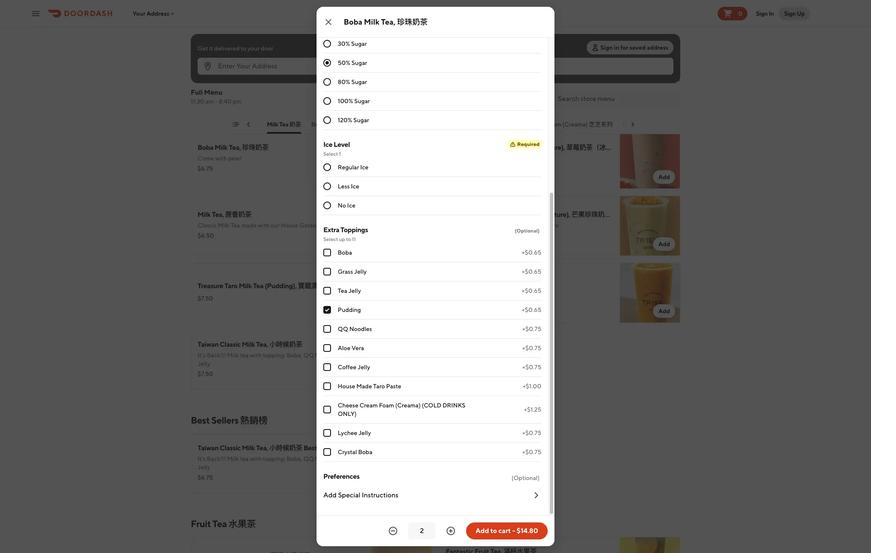 Task type: locate. For each thing, give the bounding box(es) containing it.
boba,
[[287, 352, 302, 359], [287, 456, 302, 463]]

tea, inside boba milk tea, 珍珠奶茶 come with pearl $6.75
[[229, 144, 241, 152]]

cream inside button
[[527, 121, 545, 128]]

1 vertical spatial qq
[[304, 352, 314, 359]]

sugar right 15%
[[350, 21, 365, 28]]

1 vertical spatial texture
[[539, 222, 559, 229]]

0 vertical spatial foam
[[546, 121, 561, 128]]

guan
[[208, 72, 225, 80]]

30% sugar
[[338, 40, 367, 47]]

ice right less on the top left of page
[[351, 183, 359, 190]]

salted
[[487, 121, 504, 128]]

None checkbox
[[323, 326, 331, 333]]

ice inside ice level select 1
[[323, 141, 333, 149]]

1 $6.75 from the top
[[198, 102, 213, 109]]

tea, inside taiwan classic milk tea, 小時候奶茶 it's back!!! milk tea with topping: boba, qq noodle, grass jelly $7.50
[[256, 341, 268, 349]]

qq
[[338, 326, 348, 333], [304, 352, 314, 359], [304, 456, 314, 463]]

boba, left noddle,
[[287, 456, 302, 463]]

milk tea 奶茶 down creamy
[[267, 121, 301, 128]]

up
[[339, 236, 345, 243]]

yin
[[226, 72, 236, 80]]

1 vertical spatial house
[[338, 383, 355, 390]]

taro inside extra toppings group
[[373, 383, 385, 390]]

1 vertical spatial cream
[[360, 403, 378, 409]]

boba
[[344, 17, 363, 26], [198, 144, 213, 152], [446, 211, 462, 219], [446, 222, 460, 229], [338, 250, 352, 256], [358, 449, 373, 456]]

best inside taiwan classic milk tea, 小時候奶茶 best seller it's back!!! milk tea with topping: boba, qq noddle, and grass jelly $6.75
[[304, 445, 317, 453]]

2 vertical spatial classic
[[220, 445, 241, 453]]

2 +$0.65 from the top
[[522, 269, 542, 276]]

0 vertical spatial 熱銷榜
[[344, 121, 362, 128]]

0 horizontal spatial house
[[281, 222, 298, 229]]

2 tea from the top
[[240, 456, 249, 463]]

cream up "required"
[[527, 121, 545, 128]]

made
[[356, 383, 372, 390]]

1 vertical spatial cheese
[[338, 403, 359, 409]]

coffee
[[338, 364, 357, 371]]

sign left up
[[784, 10, 796, 17]]

classic inside taiwan classic milk tea, 小時候奶茶 best seller it's back!!! milk tea with topping: boba, qq noddle, and grass jelly $6.75
[[220, 445, 241, 453]]

120%
[[338, 117, 352, 124]]

sugar inside milk tea, 蔗香奶茶 classic milk tea made with our house golden sugar syrup. $6.50
[[321, 222, 337, 229]]

50% Sugar radio
[[323, 59, 331, 67]]

1 it's from the top
[[198, 352, 206, 359]]

ice right no
[[347, 202, 356, 209]]

1 boba, from the top
[[287, 352, 302, 359]]

to inside button
[[491, 527, 497, 536]]

boba for boba
[[338, 250, 352, 256]]

select inside extra toppings select up to 11
[[323, 236, 338, 243]]

0 horizontal spatial 熱銷榜
[[240, 415, 267, 426]]

1 select from the top
[[323, 151, 338, 157]]

2 $6.75 from the top
[[198, 165, 213, 172]]

boba mango milk tea (smoothie texture), 芒果珍珠奶茶（冰沙口感） image
[[620, 196, 680, 256]]

green
[[472, 81, 491, 89]]

1 vertical spatial boba,
[[287, 456, 302, 463]]

golden
[[300, 222, 320, 229]]

tea inside taiwan classic milk tea, 小時候奶茶 it's back!!! milk tea with topping: boba, qq noodle, grass jelly $7.50
[[240, 352, 249, 359]]

increase quantity by 1 image
[[446, 527, 456, 537]]

4 +$0.75 from the top
[[522, 430, 542, 437]]

milk tea 奶茶
[[191, 43, 245, 54], [267, 121, 301, 128]]

No Ice radio
[[323, 202, 331, 210]]

mango
[[463, 211, 484, 219], [461, 222, 480, 229]]

grass up tea jelly at the bottom left of page
[[338, 269, 353, 276]]

taro
[[225, 282, 238, 290], [373, 383, 385, 390]]

boba, left noodle,
[[287, 352, 302, 359]]

0 vertical spatial tea
[[240, 352, 249, 359]]

1 tea from the top
[[240, 352, 249, 359]]

ice left the level
[[323, 141, 333, 149]]

0 vertical spatial cream
[[527, 121, 545, 128]]

1 vertical spatial fantastic fruit tea, 滿杯水果茶 image
[[620, 538, 680, 554]]

scroll menu navigation right image
[[629, 121, 636, 128]]

sugar right the 30%
[[351, 40, 367, 47]]

and right noddle,
[[338, 456, 348, 463]]

0 horizontal spatial (creama)
[[395, 403, 421, 409]]

2 select from the top
[[323, 236, 338, 243]]

0 vertical spatial texture),
[[539, 144, 565, 152]]

+$0.75 for crystal boba
[[522, 449, 542, 456]]

1 vertical spatial 珍珠奶茶
[[242, 144, 269, 152]]

to left your
[[241, 45, 246, 52]]

paste
[[386, 383, 401, 390]]

add button for strawberry milk tea (smoothie texture), 草莓奶茶（冰沙口感）
[[653, 170, 675, 184]]

address
[[647, 44, 669, 51]]

treasure
[[198, 282, 223, 290]]

+$0.75 for aloe vera
[[522, 345, 542, 352]]

1 vertical spatial topping:
[[263, 456, 285, 463]]

0 vertical spatial strawberry
[[446, 144, 479, 152]]

select inside ice level select 1
[[323, 151, 338, 157]]

sign in for saved address
[[601, 44, 669, 51]]

0 vertical spatial back!!!
[[207, 352, 226, 359]]

sugar right 50%
[[352, 60, 367, 66]]

1 vertical spatial (smoothie
[[511, 211, 543, 219]]

0 vertical spatial -
[[215, 98, 218, 105]]

select
[[323, 151, 338, 157], [323, 236, 338, 243]]

1 horizontal spatial 珍珠奶茶
[[397, 17, 428, 26]]

classic for taiwan classic milk tea, 小時候奶茶 best seller
[[220, 445, 241, 453]]

tea
[[240, 352, 249, 359], [240, 456, 249, 463]]

tea, inside taiwan classic milk tea, 小時候奶茶 best seller it's back!!! milk tea with topping: boba, qq noddle, and grass jelly $6.75
[[256, 445, 268, 453]]

it
[[209, 45, 213, 52]]

1 horizontal spatial 熱銷榜
[[344, 121, 362, 128]]

1 vertical spatial taro
[[373, 383, 385, 390]]

sugar right 0%
[[348, 2, 364, 9]]

+$0.75 for coffee jelly
[[522, 364, 542, 371]]

full
[[191, 88, 203, 96]]

小時候奶茶 inside taiwan classic milk tea, 小時候奶茶 it's back!!! milk tea with topping: boba, qq noodle, grass jelly $7.50
[[269, 341, 302, 349]]

0 vertical spatial select
[[323, 151, 338, 157]]

milk inside boba milk tea, 珍珠奶茶 come with pearl $6.75
[[215, 144, 228, 152]]

0 vertical spatial classic
[[198, 222, 217, 229]]

0 vertical spatial milk tea 奶茶
[[191, 43, 245, 54]]

qq left noddle,
[[304, 456, 314, 463]]

taro right treasure
[[225, 282, 238, 290]]

1 vertical spatial $6.75
[[198, 165, 213, 172]]

add special instructions
[[323, 492, 399, 500]]

texture inside the strawberry milk tea (smoothie texture), 草莓奶茶（冰沙口感） strawberry milk tea in smoothie texture
[[534, 155, 554, 162]]

qq left noodles
[[338, 326, 348, 333]]

0 vertical spatial cheese
[[505, 121, 526, 128]]

(creama) left 芝芝系列
[[563, 121, 588, 128]]

1 vertical spatial tea
[[240, 456, 249, 463]]

cream down house made taro paste
[[360, 403, 378, 409]]

2 boba, from the top
[[287, 456, 302, 463]]

0 vertical spatial sellers
[[325, 121, 343, 128]]

sign left in
[[756, 10, 768, 17]]

0 horizontal spatial to
[[241, 45, 246, 52]]

house left made
[[338, 383, 355, 390]]

only)
[[338, 411, 357, 418]]

1 vertical spatial $6.50
[[446, 295, 462, 302]]

+$0.65 for grass jelly
[[522, 269, 542, 276]]

jelly for tea jelly
[[349, 288, 361, 295]]

qq left noodle,
[[304, 352, 314, 359]]

milk tea 奶茶 up guan
[[191, 43, 245, 54]]

珍珠奶茶 inside boba milk tea, 珍珠奶茶 come with pearl $6.75
[[242, 144, 269, 152]]

3 $6.75 from the top
[[198, 475, 213, 482]]

sugar right 80%
[[351, 79, 367, 86]]

seller
[[319, 445, 335, 453]]

foam down paste
[[379, 403, 394, 409]]

grass inside taiwan classic milk tea, 小時候奶茶 it's back!!! milk tea with topping: boba, qq noodle, grass jelly $7.50
[[338, 352, 353, 359]]

11:30
[[191, 98, 204, 105]]

0 vertical spatial texture
[[534, 155, 554, 162]]

小時候奶茶
[[269, 341, 302, 349], [269, 445, 302, 453]]

$6.50 inside milk tea, 蔗香奶茶 classic milk tea made with our house golden sugar syrup. $6.50
[[198, 232, 214, 239]]

1 horizontal spatial taro
[[373, 383, 385, 390]]

qq inside taiwan classic milk tea, 小時候奶茶 best seller it's back!!! milk tea with topping: boba, qq noddle, and grass jelly $6.75
[[304, 456, 314, 463]]

combination
[[198, 92, 232, 99]]

boba inside boba milk tea, 珍珠奶茶 come with pearl $6.75
[[198, 144, 213, 152]]

to left "11" on the top left
[[346, 236, 351, 243]]

house right our
[[281, 222, 298, 229]]

tea,
[[381, 17, 396, 26], [251, 72, 263, 80], [506, 81, 518, 89], [229, 144, 241, 152], [212, 211, 224, 219], [256, 341, 268, 349], [256, 445, 268, 453]]

80% Sugar radio
[[323, 78, 331, 86]]

come
[[198, 155, 214, 162]]

boba for boba mango milk tea (smoothie texture), 芒果珍珠奶茶（冰沙口感） boba mango milk tea in smoothie texture
[[446, 211, 462, 219]]

0 horizontal spatial cream
[[360, 403, 378, 409]]

2 vertical spatial qq
[[304, 456, 314, 463]]

add to cart - $14.80 button
[[466, 523, 548, 540]]

texture
[[534, 155, 554, 162], [539, 222, 559, 229]]

0 horizontal spatial 奶茶
[[227, 43, 245, 54]]

sign for sign in
[[756, 10, 768, 17]]

sugar right 120%
[[354, 117, 369, 124]]

80%
[[338, 79, 350, 86]]

add for taiwan classic milk tea, 小時候奶茶 image
[[410, 375, 422, 382]]

1 +$0.65 from the top
[[522, 250, 542, 256]]

salted cheese cream foam (creama) 芝芝系列 button
[[487, 120, 613, 134]]

0 vertical spatial fantastic fruit tea, 滿杯水果茶 image
[[372, 0, 432, 18]]

3 +$0.75 from the top
[[522, 364, 542, 371]]

0 horizontal spatial sellers
[[211, 415, 239, 426]]

our
[[271, 222, 280, 229]]

to left cart
[[491, 527, 497, 536]]

(smoothie inside the strawberry milk tea (smoothie texture), 草莓奶茶（冰沙口感） strawberry milk tea in smoothie texture
[[506, 144, 537, 152]]

0 vertical spatial smoothie
[[506, 155, 533, 162]]

2 vertical spatial best
[[304, 445, 317, 453]]

cheese inside cheese cream foam (creama) (cold drinks only)
[[338, 403, 359, 409]]

1 taiwan from the top
[[198, 341, 219, 349]]

add button
[[405, 0, 427, 13], [405, 103, 427, 117], [653, 103, 675, 117], [405, 170, 427, 184], [653, 170, 675, 184], [653, 238, 675, 251], [653, 305, 675, 318], [405, 372, 427, 386]]

taro left paste
[[373, 383, 385, 390]]

小時候奶茶 inside taiwan classic milk tea, 小時候奶茶 best seller it's back!!! milk tea with topping: boba, qq noddle, and grass jelly $6.75
[[269, 445, 302, 453]]

2 taiwan from the top
[[198, 445, 219, 453]]

cart
[[499, 527, 511, 536]]

up
[[797, 10, 805, 17]]

texture), inside the strawberry milk tea (smoothie texture), 草莓奶茶（冰沙口感） strawberry milk tea in smoothie texture
[[539, 144, 565, 152]]

0 horizontal spatial sign
[[601, 44, 613, 51]]

foam up the strawberry milk tea (smoothie texture), 草莓奶茶（冰沙口感） strawberry milk tea in smoothie texture in the top right of the page
[[546, 121, 561, 128]]

sugar for 80% sugar
[[351, 79, 367, 86]]

+$0.75
[[522, 326, 542, 333], [522, 345, 542, 352], [522, 364, 542, 371], [522, 430, 542, 437], [522, 449, 542, 456]]

taiwan inside taiwan classic milk tea, 小時候奶茶 best seller it's back!!! milk tea with topping: boba, qq noddle, and grass jelly $6.75
[[198, 445, 219, 453]]

0 vertical spatial (smoothie
[[506, 144, 537, 152]]

add for strawberry milk tea (smoothie texture), 草莓奶茶（冰沙口感） image
[[659, 174, 670, 181]]

classic inside milk tea, 蔗香奶茶 classic milk tea made with our house golden sugar syrup. $6.50
[[198, 222, 217, 229]]

(creama) left (cold
[[395, 403, 421, 409]]

1 vertical spatial grass
[[338, 352, 353, 359]]

- right cart
[[512, 527, 515, 536]]

1 vertical spatial back!!!
[[207, 456, 226, 463]]

special
[[338, 492, 361, 500]]

foam
[[546, 121, 561, 128], [379, 403, 394, 409]]

- right am
[[215, 98, 218, 105]]

1 小時候奶茶 from the top
[[269, 341, 302, 349]]

0 vertical spatial best
[[311, 121, 324, 128]]

get it delivered to your door
[[198, 45, 273, 52]]

1 vertical spatial mango
[[461, 222, 480, 229]]

select left 1
[[323, 151, 338, 157]]

ice level group
[[323, 140, 542, 216]]

coffee jelly
[[338, 364, 370, 371]]

fruit tea 水果茶
[[191, 519, 256, 530]]

grass down aloe
[[338, 352, 353, 359]]

1 horizontal spatial -
[[512, 527, 515, 536]]

0 vertical spatial 珍珠奶茶
[[397, 17, 428, 26]]

0 button
[[718, 7, 748, 20]]

$6.75 inside tie guan yin milk tea, 鐵觀音奶茶 roasted oolong milk tea with a hint of bitterness and combination of milky and creamy texture. $6.75
[[198, 102, 213, 109]]

texture.
[[287, 92, 308, 99]]

foam inside cheese cream foam (creama) (cold drinks only)
[[379, 403, 394, 409]]

0 horizontal spatial $6.50
[[198, 232, 214, 239]]

0 horizontal spatial taro
[[225, 282, 238, 290]]

oolong
[[221, 84, 242, 91]]

ice right regular
[[360, 164, 369, 171]]

0 vertical spatial $7.50
[[198, 295, 213, 302]]

0 horizontal spatial milk tea 奶茶
[[191, 43, 245, 54]]

sugar left syrup.
[[321, 222, 337, 229]]

select down extra
[[323, 236, 338, 243]]

0 vertical spatial 小時候奶茶
[[269, 341, 302, 349]]

1 topping: from the top
[[263, 352, 285, 359]]

0 vertical spatial boba,
[[287, 352, 302, 359]]

2 小時候奶茶 from the top
[[269, 445, 302, 453]]

best inside button
[[311, 121, 324, 128]]

syrup.
[[338, 222, 355, 229]]

1 vertical spatial -
[[512, 527, 515, 536]]

sugar
[[348, 2, 364, 9], [350, 21, 365, 28], [351, 40, 367, 47], [352, 60, 367, 66], [351, 79, 367, 86], [354, 98, 370, 105], [354, 117, 369, 124], [321, 222, 337, 229]]

1 horizontal spatial $6.50
[[446, 295, 462, 302]]

1 horizontal spatial best sellers 熱銷榜
[[311, 121, 362, 128]]

- inside add to cart - $14.80 button
[[512, 527, 515, 536]]

0 horizontal spatial of
[[233, 92, 238, 99]]

boba for boba milk tea, 珍珠奶茶
[[344, 17, 363, 26]]

1 vertical spatial 小時候奶茶
[[269, 445, 302, 453]]

3 +$0.65 from the top
[[522, 288, 542, 295]]

2 vertical spatial in
[[505, 222, 510, 229]]

boba milk tea, 珍珠奶茶 image
[[372, 129, 432, 189]]

2 $7.50 from the top
[[198, 371, 213, 378]]

texture), inside boba mango milk tea (smoothie texture), 芒果珍珠奶茶（冰沙口感） boba mango milk tea in smoothie texture
[[544, 211, 570, 219]]

topping: inside taiwan classic milk tea, 小時候奶茶 it's back!!! milk tea with topping: boba, qq noodle, grass jelly $7.50
[[263, 352, 285, 359]]

crystal boba
[[338, 449, 373, 456]]

classic
[[198, 222, 217, 229], [220, 341, 241, 349], [220, 445, 241, 453]]

with inside taiwan classic milk tea, 小時候奶茶 best seller it's back!!! milk tea with topping: boba, qq noddle, and grass jelly $6.75
[[250, 456, 262, 463]]

fantastic fruit tea, 滿杯水果茶 image
[[372, 0, 432, 18], [620, 538, 680, 554]]

0 vertical spatial it's
[[198, 352, 206, 359]]

1 horizontal spatial foam
[[546, 121, 561, 128]]

4 +$0.65 from the top
[[522, 307, 542, 314]]

classic inside taiwan classic milk tea, 小時候奶茶 it's back!!! milk tea with topping: boba, qq noodle, grass jelly $7.50
[[220, 341, 241, 349]]

bitterness
[[302, 84, 329, 91]]

1 $7.50 from the top
[[198, 295, 213, 302]]

2 horizontal spatial to
[[491, 527, 497, 536]]

sugar right 100%
[[354, 98, 370, 105]]

1 horizontal spatial fantastic fruit tea, 滿杯水果茶 image
[[620, 538, 680, 554]]

tie guan yin milk tea, 鐵觀音奶茶 image
[[372, 62, 432, 122]]

jelly for lychee jelly
[[359, 430, 371, 437]]

level
[[334, 141, 350, 149]]

sign left for
[[601, 44, 613, 51]]

1 vertical spatial select
[[323, 236, 338, 243]]

奶茶 left your
[[227, 43, 245, 54]]

0 horizontal spatial cheese
[[338, 403, 359, 409]]

salted cheese cream foam (creama) 芝芝系列
[[487, 121, 613, 128]]

1 horizontal spatial to
[[346, 236, 351, 243]]

tea, inside tie guan yin milk tea, 鐵觀音奶茶 roasted oolong milk tea with a hint of bitterness and combination of milky and creamy texture. $6.75
[[251, 72, 263, 80]]

classic for taiwan classic milk tea, 小時候奶茶
[[220, 341, 241, 349]]

0 vertical spatial (creama)
[[563, 121, 588, 128]]

1 horizontal spatial cream
[[527, 121, 545, 128]]

珍珠奶茶 inside dialog
[[397, 17, 428, 26]]

grass up preferences
[[349, 456, 365, 463]]

milk inside dialog
[[364, 17, 380, 26]]

drinks
[[443, 403, 466, 409]]

0 vertical spatial $6.75
[[198, 102, 213, 109]]

1 vertical spatial classic
[[220, 341, 241, 349]]

1 vertical spatial taiwan
[[198, 445, 219, 453]]

taiwan classic milk tea, 小時候奶茶 image
[[372, 330, 432, 391]]

tea inside milk tea, 蔗香奶茶 classic milk tea made with our house golden sugar syrup. $6.50
[[231, 222, 240, 229]]

tea
[[210, 43, 225, 54], [256, 84, 265, 91], [279, 121, 289, 128], [494, 144, 505, 152], [490, 155, 499, 162], [499, 211, 510, 219], [231, 222, 240, 229], [494, 222, 504, 229], [253, 282, 264, 290], [338, 288, 347, 295], [212, 519, 227, 530]]

add button for taiwan classic milk tea, 小時候奶茶
[[405, 372, 427, 386]]

1 vertical spatial foam
[[379, 403, 394, 409]]

sugar for 15% sugar
[[350, 21, 365, 28]]

1 horizontal spatial 奶茶
[[290, 121, 301, 128]]

1 vertical spatial $7.50
[[198, 371, 213, 378]]

milky
[[240, 92, 254, 99]]

熱銷榜 inside button
[[344, 121, 362, 128]]

add inside button
[[476, 527, 489, 536]]

extra toppings group
[[323, 226, 542, 463]]

1 horizontal spatial cheese
[[505, 121, 526, 128]]

1 vertical spatial milk tea 奶茶
[[267, 121, 301, 128]]

1 horizontal spatial house
[[338, 383, 355, 390]]

strawberry milk tea (smoothie texture), 草莓奶茶（冰沙口感） strawberry milk tea in smoothie texture
[[446, 144, 633, 162]]

passion fruit green tea, 百香水果綠茶 image
[[372, 538, 432, 554]]

1 horizontal spatial (creama)
[[563, 121, 588, 128]]

back!!!
[[207, 352, 226, 359], [207, 456, 226, 463]]

5 +$0.75 from the top
[[522, 449, 542, 456]]

best sellers 熱銷榜
[[311, 121, 362, 128], [191, 415, 267, 426]]

1 horizontal spatial milk tea 奶茶
[[267, 121, 301, 128]]

cheese right salted
[[505, 121, 526, 128]]

1 vertical spatial strawberry
[[446, 155, 476, 162]]

None checkbox
[[323, 249, 331, 257], [323, 268, 331, 276], [323, 287, 331, 295], [323, 307, 331, 314], [323, 345, 331, 352], [323, 364, 331, 372], [323, 383, 331, 391], [323, 406, 331, 414], [323, 430, 331, 437], [323, 449, 331, 457], [323, 249, 331, 257], [323, 268, 331, 276], [323, 287, 331, 295], [323, 307, 331, 314], [323, 345, 331, 352], [323, 364, 331, 372], [323, 383, 331, 391], [323, 406, 331, 414], [323, 430, 331, 437], [323, 449, 331, 457]]

close boba milk tea, 珍珠奶茶 image
[[323, 17, 334, 27]]

boba milk tea, 珍珠奶茶 come with pearl $6.75
[[198, 144, 269, 172]]

0%
[[338, 2, 347, 9]]

2 back!!! from the top
[[207, 456, 226, 463]]

select for extra
[[323, 236, 338, 243]]

1 +$0.75 from the top
[[522, 326, 542, 333]]

taiwan
[[198, 341, 219, 349], [198, 445, 219, 453]]

lychee jelly
[[338, 430, 371, 437]]

grass inside extra toppings group
[[338, 269, 353, 276]]

milk tea, 蔗香奶茶 image
[[372, 196, 432, 256]]

sugar for 50% sugar
[[352, 60, 367, 66]]

and up 100% sugar option
[[330, 84, 341, 91]]

(creama) inside cheese cream foam (creama) (cold drinks only)
[[395, 403, 421, 409]]

taiwan inside taiwan classic milk tea, 小時候奶茶 it's back!!! milk tea with topping: boba, qq noodle, grass jelly $7.50
[[198, 341, 219, 349]]

2 +$0.75 from the top
[[522, 345, 542, 352]]

tea inside taiwan classic milk tea, 小時候奶茶 best seller it's back!!! milk tea with topping: boba, qq noddle, and grass jelly $6.75
[[240, 456, 249, 463]]

2 it's from the top
[[198, 456, 206, 463]]

0 vertical spatial of
[[296, 84, 301, 91]]

saved
[[630, 44, 646, 51]]

sugar for 120% sugar
[[354, 117, 369, 124]]

1 vertical spatial it's
[[198, 456, 206, 463]]

of up texture.
[[296, 84, 301, 91]]

group
[[323, 0, 542, 130]]

2 vertical spatial to
[[491, 527, 497, 536]]

2 vertical spatial $6.75
[[198, 475, 213, 482]]

+$1.25
[[524, 407, 542, 414]]

0 vertical spatial grass
[[338, 269, 353, 276]]

required
[[517, 141, 540, 148]]

sugar for 30% sugar
[[351, 40, 367, 47]]

of down oolong
[[233, 92, 238, 99]]

cheese up only)
[[338, 403, 359, 409]]

0 vertical spatial and
[[330, 84, 341, 91]]

2 topping: from the top
[[263, 456, 285, 463]]

jelly for grass jelly
[[354, 269, 367, 276]]

tea jelly
[[338, 288, 361, 295]]

Regular Ice radio
[[323, 164, 331, 171]]

0 horizontal spatial 珍珠奶茶
[[242, 144, 269, 152]]

1 back!!! from the top
[[207, 352, 226, 359]]

1 vertical spatial texture),
[[544, 211, 570, 219]]

jelly inside taiwan classic milk tea, 小時候奶茶 it's back!!! milk tea with topping: boba, qq noodle, grass jelly $7.50
[[198, 361, 210, 368]]

tea, inside dialog
[[381, 17, 396, 26]]

and right milky
[[255, 92, 265, 99]]

1 vertical spatial best
[[191, 415, 210, 426]]

and
[[330, 84, 341, 91], [255, 92, 265, 99], [338, 456, 348, 463]]

奶茶 down texture.
[[290, 121, 301, 128]]



Task type: describe. For each thing, give the bounding box(es) containing it.
小時候奶茶 for taiwan classic milk tea, 小時候奶茶
[[269, 341, 302, 349]]

tea inside extra toppings group
[[338, 288, 347, 295]]

Less Ice radio
[[323, 183, 331, 191]]

a
[[279, 84, 283, 91]]

(optional) inside extra toppings group
[[515, 228, 540, 234]]

thai milk tea, 手沖泰奶 image
[[620, 263, 680, 323]]

芝芝系列
[[589, 121, 613, 128]]

in inside the strawberry milk tea (smoothie texture), 草莓奶茶（冰沙口感） strawberry milk tea in smoothie texture
[[500, 155, 505, 162]]

group containing 0% sugar
[[323, 0, 542, 130]]

ice for no ice
[[347, 202, 356, 209]]

tie guan yin milk tea, 鐵觀音奶茶 roasted oolong milk tea with a hint of bitterness and combination of milky and creamy texture. $6.75
[[198, 72, 341, 109]]

+$0.65 for tea jelly
[[522, 288, 542, 295]]

creamy
[[266, 92, 286, 99]]

100% sugar
[[338, 98, 370, 105]]

$6.75 inside boba milk tea, 珍珠奶茶 come with pearl $6.75
[[198, 165, 213, 172]]

sign in link
[[751, 5, 779, 22]]

1 strawberry from the top
[[446, 144, 479, 152]]

it's inside taiwan classic milk tea, 小時候奶茶 best seller it's back!!! milk tea with topping: boba, qq noddle, and grass jelly $6.75
[[198, 456, 206, 463]]

add button for tie guan yin milk tea, 鐵觀音奶茶
[[405, 103, 427, 117]]

15% Sugar radio
[[323, 21, 331, 29]]

with inside milk tea, 蔗香奶茶 classic milk tea made with our house golden sugar syrup. $6.50
[[258, 222, 270, 229]]

1 vertical spatial of
[[233, 92, 238, 99]]

50%
[[338, 60, 350, 66]]

hot drinks (16oz) 熱飲 button
[[623, 120, 682, 134]]

珍珠奶茶 for boba milk tea, 珍珠奶茶
[[397, 17, 428, 26]]

(smoothie inside boba mango milk tea (smoothie texture), 芒果珍珠奶茶（冰沙口感） boba mango milk tea in smoothie texture
[[511, 211, 543, 219]]

1 vertical spatial 奶茶
[[290, 121, 301, 128]]

(creama) inside button
[[563, 121, 588, 128]]

back!!! inside taiwan classic milk tea, 小時候奶茶 best seller it's back!!! milk tea with topping: boba, qq noddle, and grass jelly $6.75
[[207, 456, 226, 463]]

to inside extra toppings select up to 11
[[346, 236, 351, 243]]

jelly for coffee jelly
[[358, 364, 370, 371]]

pearl
[[228, 155, 242, 162]]

cheese inside salted cheese cream foam (creama) 芝芝系列 button
[[505, 121, 526, 128]]

get
[[198, 45, 208, 52]]

100% Sugar radio
[[323, 97, 331, 105]]

sugar for 100% sugar
[[354, 98, 370, 105]]

it's inside taiwan classic milk tea, 小時候奶茶 it's back!!! milk tea with topping: boba, qq noodle, grass jelly $7.50
[[198, 352, 206, 359]]

add for jasmine green milk tea, 茉莉綠奶茶 image
[[659, 107, 670, 113]]

pudding
[[338, 307, 361, 314]]

add button for boba milk tea, 珍珠奶茶
[[405, 170, 427, 184]]

0 vertical spatial in
[[614, 44, 619, 51]]

hot
[[623, 121, 633, 128]]

in
[[769, 10, 774, 17]]

tea, inside milk tea, 蔗香奶茶 classic milk tea made with our house golden sugar syrup. $6.50
[[212, 211, 224, 219]]

15% sugar
[[338, 21, 365, 28]]

tea inside tie guan yin milk tea, 鐵觀音奶茶 roasted oolong milk tea with a hint of bitterness and combination of milky and creamy texture. $6.75
[[256, 84, 265, 91]]

0 vertical spatial best sellers 熱銷榜
[[311, 121, 362, 128]]

your address
[[133, 10, 169, 17]]

treasure taro  milk tea (pudding), 寶藏濃芋奶茶 image
[[372, 263, 432, 323]]

noddle,
[[315, 456, 337, 463]]

with inside tie guan yin milk tea, 鐵觀音奶茶 roasted oolong milk tea with a hint of bitterness and combination of milky and creamy texture. $6.75
[[267, 84, 278, 91]]

boba milk tea, 珍珠奶茶 dialog
[[317, 0, 555, 547]]

- inside the full menu 11:30 am - 8:40 pm
[[215, 98, 218, 105]]

delivered
[[214, 45, 240, 52]]

regular
[[338, 164, 359, 171]]

smoothie inside the strawberry milk tea (smoothie texture), 草莓奶茶（冰沙口感） strawberry milk tea in smoothie texture
[[506, 155, 533, 162]]

smoothie inside boba mango milk tea (smoothie texture), 芒果珍珠奶茶（冰沙口感） boba mango milk tea in smoothie texture
[[511, 222, 537, 229]]

珍珠奶茶 for boba milk tea, 珍珠奶茶 come with pearl $6.75
[[242, 144, 269, 152]]

taiwan classic milk tea, 小時候奶茶 it's back!!! milk tea with topping: boba, qq noodle, grass jelly $7.50
[[198, 341, 353, 378]]

sign up
[[784, 10, 805, 17]]

Item Search search field
[[558, 94, 674, 104]]

sugar for 0% sugar
[[348, 2, 364, 9]]

(16oz)
[[653, 121, 669, 128]]

house inside extra toppings group
[[338, 383, 355, 390]]

ice level select 1
[[323, 141, 350, 157]]

1 vertical spatial and
[[255, 92, 265, 99]]

full menu 11:30 am - 8:40 pm
[[191, 88, 241, 105]]

0% sugar
[[338, 2, 364, 9]]

decrease quantity by 1 image
[[388, 527, 398, 537]]

preferences
[[323, 473, 360, 481]]

add button for boba mango milk tea (smoothie texture), 芒果珍珠奶茶（冰沙口感）
[[653, 238, 675, 251]]

+$0.75 for lychee jelly
[[522, 430, 542, 437]]

and inside taiwan classic milk tea, 小時候奶茶 best seller it's back!!! milk tea with topping: boba, qq noddle, and grass jelly $6.75
[[338, 456, 348, 463]]

1 vertical spatial 熱銷榜
[[240, 415, 267, 426]]

taiwan for taiwan classic milk tea, 小時候奶茶 best seller
[[198, 445, 219, 453]]

best sellers 熱銷榜 button
[[311, 120, 362, 134]]

noodles
[[349, 326, 372, 333]]

add button for jasmine green milk tea, 茉莉綠奶茶
[[653, 103, 675, 117]]

noodle,
[[315, 352, 337, 359]]

qq inside taiwan classic milk tea, 小時候奶茶 it's back!!! milk tea with topping: boba, qq noodle, grass jelly $7.50
[[304, 352, 314, 359]]

boba, inside taiwan classic milk tea, 小時候奶茶 best seller it's back!!! milk tea with topping: boba, qq noddle, and grass jelly $6.75
[[287, 456, 302, 463]]

taiwan for taiwan classic milk tea, 小時候奶茶
[[198, 341, 219, 349]]

Current quantity is 2 number field
[[414, 527, 431, 536]]

add to cart - $14.80
[[476, 527, 538, 536]]

ice for regular ice
[[360, 164, 369, 171]]

0
[[738, 10, 743, 17]]

120% Sugar radio
[[323, 117, 331, 124]]

menu
[[204, 88, 223, 96]]

hint
[[284, 84, 295, 91]]

2 strawberry from the top
[[446, 155, 476, 162]]

add for boba milk tea, 珍珠奶茶 image
[[410, 174, 422, 181]]

jasmine green milk tea, 茉莉綠奶茶
[[446, 81, 552, 89]]

水果茶
[[229, 519, 256, 530]]

qq noodles
[[338, 326, 372, 333]]

sign in for saved address link
[[587, 41, 674, 54]]

add for thai milk tea, 手沖泰奶 image
[[659, 308, 670, 315]]

add for tie guan yin milk tea, 鐵觀音奶茶 image
[[410, 107, 422, 113]]

instructions
[[362, 492, 399, 500]]

address
[[147, 10, 169, 17]]

寶藏濃芋奶茶
[[298, 282, 338, 290]]

with inside boba milk tea, 珍珠奶茶 come with pearl $6.75
[[215, 155, 227, 162]]

$6.75 inside taiwan classic milk tea, 小時候奶茶 best seller it's back!!! milk tea with topping: boba, qq noddle, and grass jelly $6.75
[[198, 475, 213, 482]]

aloe vera
[[338, 345, 364, 352]]

jasmine green milk tea, 茉莉綠奶茶 image
[[620, 62, 680, 122]]

popular
[[219, 121, 240, 128]]

sign in
[[756, 10, 774, 17]]

sign for sign in for saved address
[[601, 44, 613, 51]]

1 vertical spatial sellers
[[211, 415, 239, 426]]

小時候奶茶 for taiwan classic milk tea, 小時候奶茶 best seller
[[269, 445, 302, 453]]

sign up link
[[779, 7, 810, 20]]

treasure taro  milk tea (pudding), 寶藏濃芋奶茶
[[198, 282, 338, 290]]

鐵觀音奶茶
[[264, 72, 297, 80]]

with inside taiwan classic milk tea, 小時候奶茶 it's back!!! milk tea with topping: boba, qq noodle, grass jelly $7.50
[[250, 352, 262, 359]]

crystal
[[338, 449, 357, 456]]

8:40
[[219, 98, 232, 105]]

grass jelly
[[338, 269, 367, 276]]

house inside milk tea, 蔗香奶茶 classic milk tea made with our house golden sugar syrup. $6.50
[[281, 222, 298, 229]]

in inside boba mango milk tea (smoothie texture), 芒果珍珠奶茶（冰沙口感） boba mango milk tea in smoothie texture
[[505, 222, 510, 229]]

30% Sugar radio
[[323, 40, 331, 48]]

hot drinks (16oz) 熱飲
[[623, 121, 682, 128]]

your
[[133, 10, 145, 17]]

cream inside cheese cream foam (creama) (cold drinks only)
[[360, 403, 378, 409]]

1 vertical spatial (optional)
[[512, 475, 540, 482]]

aloe
[[338, 345, 351, 352]]

sellers inside button
[[325, 121, 343, 128]]

am
[[206, 98, 214, 105]]

jelly inside taiwan classic milk tea, 小時候奶茶 best seller it's back!!! milk tea with topping: boba, qq noddle, and grass jelly $6.75
[[198, 465, 210, 471]]

select for ice
[[323, 151, 338, 157]]

strawberry milk tea (smoothie texture), 草莓奶茶（冰沙口感） image
[[620, 129, 680, 189]]

door
[[261, 45, 273, 52]]

texture inside boba mango milk tea (smoothie texture), 芒果珍珠奶茶（冰沙口感） boba mango milk tea in smoothie texture
[[539, 222, 559, 229]]

open menu image
[[31, 8, 41, 18]]

cheese cream foam (creama) (cold drinks only)
[[338, 403, 466, 418]]

add inside button
[[323, 492, 337, 500]]

foam inside button
[[546, 121, 561, 128]]

tie
[[198, 72, 207, 80]]

taiwan classic milk tea, 小時候奶茶 best seller image
[[372, 434, 432, 494]]

qq inside extra toppings group
[[338, 326, 348, 333]]

for
[[621, 44, 629, 51]]

scroll menu navigation left image
[[245, 121, 252, 128]]

sign for sign up
[[784, 10, 796, 17]]

+$0.75 for qq noodles
[[522, 326, 542, 333]]

jasmine
[[446, 81, 471, 89]]

boba, inside taiwan classic milk tea, 小時候奶茶 it's back!!! milk tea with topping: boba, qq noodle, grass jelly $7.50
[[287, 352, 302, 359]]

drinks
[[635, 121, 652, 128]]

(cold
[[422, 403, 441, 409]]

(pudding),
[[265, 282, 297, 290]]

0 vertical spatial taro
[[225, 282, 238, 290]]

$7.50 inside taiwan classic milk tea, 小時候奶茶 it's back!!! milk tea with topping: boba, qq noodle, grass jelly $7.50
[[198, 371, 213, 378]]

grass inside taiwan classic milk tea, 小時候奶茶 best seller it's back!!! milk tea with topping: boba, qq noddle, and grass jelly $6.75
[[349, 456, 365, 463]]

1 horizontal spatial of
[[296, 84, 301, 91]]

your
[[248, 45, 260, 52]]

vera
[[352, 345, 364, 352]]

less
[[338, 183, 350, 190]]

$14.80
[[517, 527, 538, 536]]

boba for boba milk tea, 珍珠奶茶 come with pearl $6.75
[[198, 144, 213, 152]]

no ice
[[338, 202, 356, 209]]

80% sugar
[[338, 79, 367, 86]]

+$0.65 for pudding
[[522, 307, 542, 314]]

茉莉綠奶茶
[[519, 81, 552, 89]]

add for boba mango milk tea (smoothie texture), 芒果珍珠奶茶（冰沙口感） image
[[659, 241, 670, 248]]

0 vertical spatial mango
[[463, 211, 484, 219]]

+$0.65 for boba
[[522, 250, 542, 256]]

back!!! inside taiwan classic milk tea, 小時候奶茶 it's back!!! milk tea with topping: boba, qq noodle, grass jelly $7.50
[[207, 352, 226, 359]]

ice for less ice
[[351, 183, 359, 190]]

none checkbox inside extra toppings group
[[323, 326, 331, 333]]

extra toppings select up to 11
[[323, 226, 368, 243]]

芒果珍珠奶茶（冰沙口感）
[[572, 211, 651, 219]]

topping: inside taiwan classic milk tea, 小時候奶茶 best seller it's back!!! milk tea with topping: boba, qq noddle, and grass jelly $6.75
[[263, 456, 285, 463]]

0 vertical spatial to
[[241, 45, 246, 52]]

popular items
[[219, 121, 257, 128]]

milk tea, 蔗香奶茶 classic milk tea made with our house golden sugar syrup. $6.50
[[198, 211, 355, 239]]

+$1.00
[[523, 383, 542, 390]]

0 horizontal spatial best sellers 熱銷榜
[[191, 415, 267, 426]]



Task type: vqa. For each thing, say whether or not it's contained in the screenshot.
$10.99
no



